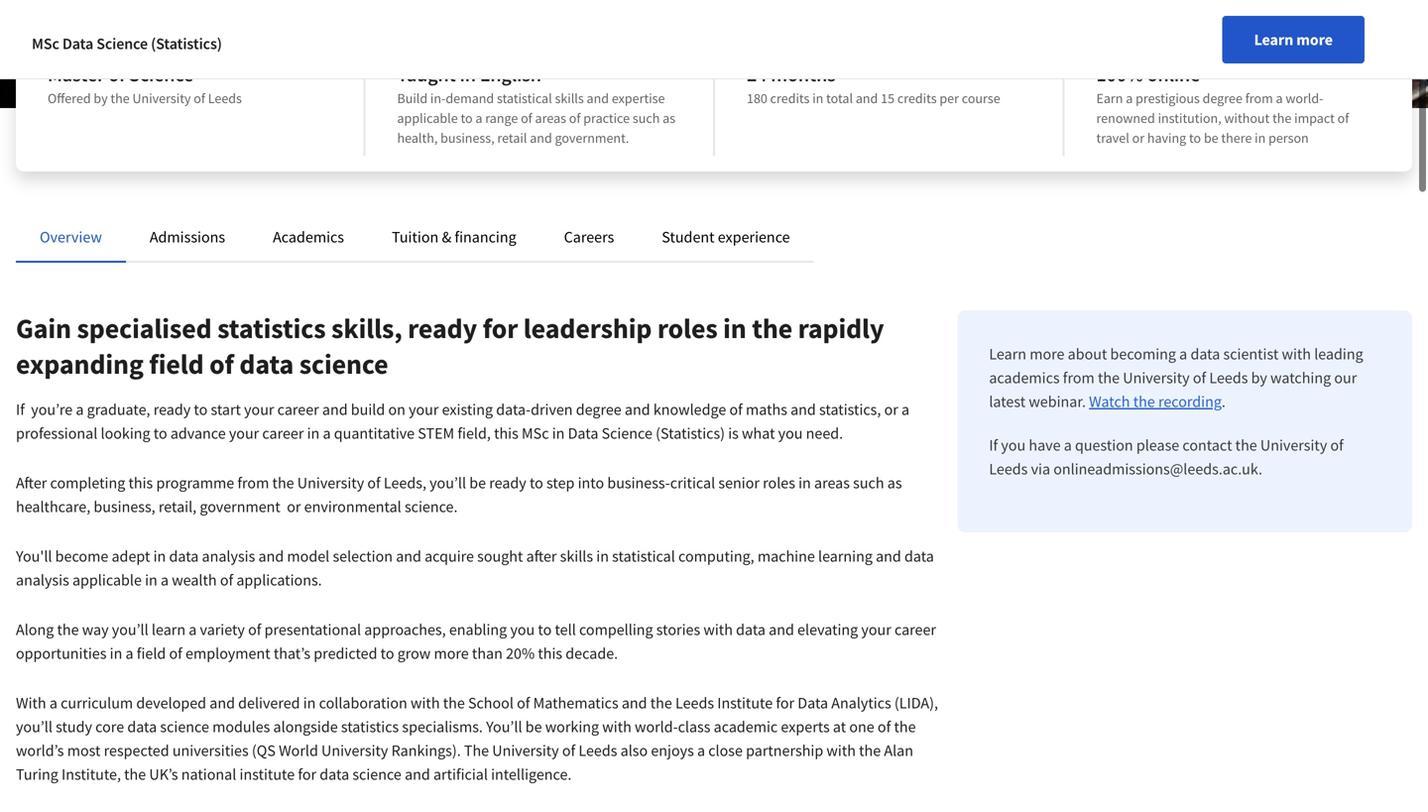 Task type: vqa. For each thing, say whether or not it's contained in the screenshot.


Task type: locate. For each thing, give the bounding box(es) containing it.
you'll inside with a curriculum developed and delivered in collaboration with the school of mathematics and the leeds institute for data analytics (lida), you'll study core data science modules alongside statistics specialisms. you'll be working with world-class academic experts at one of the world's most respected universities (qs world university rankings). the university of leeds also enjoys a close partnership with the alan turing institute, the uk's national institute for data science and artificial intelligence.
[[16, 717, 52, 737]]

1 vertical spatial this
[[128, 473, 153, 493]]

2 horizontal spatial ready
[[489, 473, 526, 493]]

data right stories
[[736, 620, 766, 640]]

0 vertical spatial or
[[1132, 129, 1145, 147]]

in inside along the way you'll learn a variety of presentational approaches, enabling you to tell compelling stories with data and elevating your career opportunities in a field of employment that's predicted to grow more than 20% this decade.
[[110, 644, 122, 663]]

learn for learn more
[[1254, 30, 1293, 50]]

business, down range
[[440, 129, 494, 147]]

more inside button
[[1296, 30, 1333, 50]]

1 horizontal spatial for
[[483, 311, 518, 346]]

in up alongside at the bottom left of page
[[303, 693, 316, 713]]

2 vertical spatial from
[[237, 473, 269, 493]]

partnership
[[746, 741, 823, 761]]

leeds inside if you have a question please contact the university of leeds via onlineadmissions@leeds.ac.uk.
[[989, 459, 1028, 479]]

2 horizontal spatial from
[[1245, 89, 1273, 107]]

you'll
[[16, 546, 52, 566]]

1 horizontal spatial (statistics)
[[656, 423, 725, 443]]

1 horizontal spatial roles
[[763, 473, 795, 493]]

adept
[[112, 546, 150, 566]]

2 horizontal spatial you
[[1001, 435, 1026, 455]]

start
[[211, 400, 241, 420]]

science.
[[405, 497, 458, 517]]

1 horizontal spatial ready
[[408, 311, 477, 346]]

statistics inside gain specialised statistics skills, ready for leadership roles in the rapidly expanding field of data science
[[217, 311, 326, 346]]

1 horizontal spatial learn
[[1254, 30, 1293, 50]]

learn up 100% online earn a prestigious degree from a world- renowned institution, without the impact of travel or having to be there in person
[[1254, 30, 1293, 50]]

the inside 'master of science offered by the university of leeds'
[[111, 89, 130, 107]]

24 months 180 credits in total and 15 credits per course
[[747, 62, 1000, 107]]

science
[[299, 347, 388, 381], [160, 717, 209, 737], [352, 765, 402, 784]]

2 vertical spatial this
[[538, 644, 562, 663]]

be left there
[[1204, 129, 1218, 147]]

you'll
[[430, 473, 466, 493], [112, 620, 148, 640], [16, 717, 52, 737]]

opportunities
[[16, 644, 107, 663]]

to
[[461, 109, 473, 127], [1189, 129, 1201, 147], [194, 400, 208, 420], [154, 423, 167, 443], [530, 473, 543, 493], [538, 620, 552, 640], [380, 644, 394, 663]]

more up academics
[[1030, 344, 1065, 364]]

in left quantitative
[[307, 423, 320, 443]]

study
[[56, 717, 92, 737]]

alan
[[884, 741, 913, 761]]

2 horizontal spatial for
[[776, 693, 794, 713]]

your down start
[[229, 423, 259, 443]]

2 vertical spatial career
[[895, 620, 936, 640]]

if you have a question please contact the university of leeds via onlineadmissions@leeds.ac.uk.
[[989, 435, 1344, 479]]

in left total
[[812, 89, 823, 107]]

about
[[1068, 344, 1107, 364]]

to inside after completing this programme from the university of leeds, you'll be ready to step into business-critical senior roles in areas such as healthcare, business, retail, government  or environmental science.
[[530, 473, 543, 493]]

without
[[1224, 109, 1270, 127]]

university inside 'master of science offered by the university of leeds'
[[132, 89, 191, 107]]

data up experts
[[798, 693, 828, 713]]

0 vertical spatial skills
[[555, 89, 584, 107]]

mathematics
[[533, 693, 618, 713]]

you'll down with
[[16, 717, 52, 737]]

stories
[[656, 620, 700, 640]]

have
[[1029, 435, 1061, 455]]

0 horizontal spatial you'll
[[16, 717, 52, 737]]

data up start
[[239, 347, 294, 381]]

to left step
[[530, 473, 543, 493]]

degree up the without
[[1203, 89, 1243, 107]]

2 horizontal spatial this
[[538, 644, 562, 663]]

field inside gain specialised statistics skills, ready for leadership roles in the rapidly expanding field of data science
[[149, 347, 204, 381]]

0 vertical spatial learn
[[1254, 30, 1293, 50]]

you'll right way
[[112, 620, 148, 640]]

1 horizontal spatial business,
[[440, 129, 494, 147]]

0 horizontal spatial such
[[633, 109, 660, 127]]

0 horizontal spatial world-
[[635, 717, 678, 737]]

2 vertical spatial data
[[798, 693, 828, 713]]

compelling
[[579, 620, 653, 640]]

0 horizontal spatial degree
[[576, 400, 622, 420]]

1 horizontal spatial you
[[778, 423, 803, 443]]

0 horizontal spatial you
[[510, 620, 535, 640]]

model
[[287, 546, 329, 566]]

0 horizontal spatial applicable
[[72, 570, 142, 590]]

in inside 100% online earn a prestigious degree from a world- renowned institution, without the impact of travel or having to be there in person
[[1255, 129, 1266, 147]]

such down statistics,
[[853, 473, 884, 493]]

the inside learn more about becoming a data scientist with leading academics from the university of leeds by watching our latest webinar.
[[1098, 368, 1120, 388]]

uk's
[[149, 765, 178, 784]]

than
[[472, 644, 503, 663]]

onlineadmissions@leeds.ac.uk.
[[1053, 459, 1262, 479]]

ready right skills, at the top left
[[408, 311, 477, 346]]

1 vertical spatial statistics
[[341, 717, 399, 737]]

one
[[849, 717, 874, 737]]

with inside learn more about becoming a data scientist with leading academics from the university of leeds by watching our latest webinar.
[[1282, 344, 1311, 364]]

business, inside taught in english build in-demand statistical  skills and expertise applicable to a range of areas of practice such as health, business, retail and government.
[[440, 129, 494, 147]]

0 horizontal spatial data
[[62, 34, 93, 54]]

ready up advance at the bottom of page
[[153, 400, 191, 420]]

in up maths
[[723, 311, 746, 346]]

more inside learn more about becoming a data scientist with leading academics from the university of leeds by watching our latest webinar.
[[1030, 344, 1065, 364]]

1 horizontal spatial areas
[[814, 473, 850, 493]]

0 horizontal spatial be
[[469, 473, 486, 493]]

field inside along the way you'll learn a variety of presentational approaches, enabling you to tell compelling stories with data and elevating your career opportunities in a field of employment that's predicted to grow more than 20% this decade.
[[137, 644, 166, 663]]

0 vertical spatial be
[[1204, 129, 1218, 147]]

0 vertical spatial science
[[96, 34, 148, 54]]

months
[[771, 62, 836, 87]]

1 vertical spatial areas
[[814, 473, 850, 493]]

the up person
[[1272, 109, 1292, 127]]

rapidly
[[798, 311, 884, 346]]

analysis down the you'll
[[16, 570, 69, 590]]

to left tell
[[538, 620, 552, 640]]

1 horizontal spatial or
[[884, 400, 898, 420]]

100%
[[1096, 62, 1143, 87]]

learn
[[1254, 30, 1293, 50], [989, 344, 1026, 364]]

0 horizontal spatial from
[[237, 473, 269, 493]]

roles up 'knowledge'
[[657, 311, 718, 346]]

ready inside after completing this programme from the university of leeds, you'll be ready to step into business-critical senior roles in areas such as healthcare, business, retail, government  or environmental science.
[[489, 473, 526, 493]]

rankings).
[[391, 741, 461, 761]]

1 vertical spatial more
[[1030, 344, 1065, 364]]

institute
[[717, 693, 773, 713]]

0 horizontal spatial more
[[434, 644, 469, 663]]

along
[[16, 620, 54, 640]]

statistics,
[[819, 400, 881, 420]]

in inside '24 months 180 credits in total and 15 credits per course'
[[812, 89, 823, 107]]

be inside 100% online earn a prestigious degree from a world- renowned institution, without the impact of travel or having to be there in person
[[1204, 129, 1218, 147]]

this down looking
[[128, 473, 153, 493]]

1 horizontal spatial as
[[887, 473, 902, 493]]

0 horizontal spatial statistics
[[217, 311, 326, 346]]

elevating
[[797, 620, 858, 640]]

business-
[[607, 473, 670, 493]]

with
[[1282, 344, 1311, 364], [703, 620, 733, 640], [411, 693, 440, 713], [602, 717, 632, 737], [827, 741, 856, 761]]

in up demand
[[460, 62, 476, 87]]

with down at in the right of the page
[[827, 741, 856, 761]]

and left build
[[322, 400, 348, 420]]

0 vertical spatial from
[[1245, 89, 1273, 107]]

to down institution, at the top of page
[[1189, 129, 1201, 147]]

a inside taught in english build in-demand statistical  skills and expertise applicable to a range of areas of practice such as health, business, retail and government.
[[475, 109, 482, 127]]

science down developed
[[160, 717, 209, 737]]

to down demand
[[461, 109, 473, 127]]

0 horizontal spatial credits
[[770, 89, 810, 107]]

1 horizontal spatial credits
[[897, 89, 937, 107]]

for
[[483, 311, 518, 346], [776, 693, 794, 713], [298, 765, 316, 784]]

more up impact
[[1296, 30, 1333, 50]]

data
[[1191, 344, 1220, 364], [239, 347, 294, 381], [169, 546, 199, 566], [904, 546, 934, 566], [736, 620, 766, 640], [127, 717, 157, 737], [320, 765, 349, 784]]

to inside 100% online earn a prestigious degree from a world- renowned institution, without the impact of travel or having to be there in person
[[1189, 129, 1201, 147]]

credits down months
[[770, 89, 810, 107]]

1 horizontal spatial be
[[525, 717, 542, 737]]

a
[[1126, 89, 1133, 107], [1276, 89, 1283, 107], [475, 109, 482, 127], [1179, 344, 1187, 364], [76, 400, 84, 420], [901, 400, 909, 420], [323, 423, 331, 443], [1064, 435, 1072, 455], [161, 570, 169, 590], [189, 620, 197, 640], [125, 644, 133, 663], [49, 693, 57, 713], [697, 741, 705, 761]]

in down need.
[[798, 473, 811, 493]]

0 vertical spatial by
[[94, 89, 108, 107]]

learn inside button
[[1254, 30, 1293, 50]]

0 vertical spatial more
[[1296, 30, 1333, 50]]

expanding
[[16, 347, 144, 381]]

world- up enjoys at the left of page
[[635, 717, 678, 737]]

core
[[95, 717, 124, 737]]

1 horizontal spatial msc
[[522, 423, 549, 443]]

your inside along the way you'll learn a variety of presentational approaches, enabling you to tell compelling stories with data and elevating your career opportunities in a field of employment that's predicted to grow more than 20% this decade.
[[861, 620, 891, 640]]

1 vertical spatial statistical
[[612, 546, 675, 566]]

1 vertical spatial as
[[887, 473, 902, 493]]

range
[[485, 109, 518, 127]]

a left wealth in the bottom of the page
[[161, 570, 169, 590]]

the right contact
[[1235, 435, 1257, 455]]

professional
[[16, 423, 97, 443]]

0 vertical spatial statistics
[[217, 311, 326, 346]]

knowledge
[[653, 400, 726, 420]]

data up wealth in the bottom of the page
[[169, 546, 199, 566]]

0 vertical spatial business,
[[440, 129, 494, 147]]

university down msc data science (statistics) at the left top
[[132, 89, 191, 107]]

course
[[962, 89, 1000, 107]]

as inside taught in english build in-demand statistical  skills and expertise applicable to a range of areas of practice such as health, business, retail and government.
[[663, 109, 675, 127]]

world- inside 100% online earn a prestigious degree from a world- renowned institution, without the impact of travel or having to be there in person
[[1286, 89, 1323, 107]]

1 vertical spatial roles
[[763, 473, 795, 493]]

machine
[[758, 546, 815, 566]]

with inside along the way you'll learn a variety of presentational approaches, enabling you to tell compelling stories with data and elevating your career opportunities in a field of employment that's predicted to grow more than 20% this decade.
[[703, 620, 733, 640]]

1 credits from the left
[[770, 89, 810, 107]]

university up watch the recording link
[[1123, 368, 1190, 388]]

and up need.
[[791, 400, 816, 420]]

taught in english build in-demand statistical  skills and expertise applicable to a range of areas of practice such as health, business, retail and government.
[[397, 62, 675, 147]]

roles
[[657, 311, 718, 346], [763, 473, 795, 493]]

learning
[[818, 546, 873, 566]]

science inside gain specialised statistics skills, ready for leadership roles in the rapidly expanding field of data science
[[299, 347, 388, 381]]

expertise
[[612, 89, 665, 107]]

1 vertical spatial you'll
[[112, 620, 148, 640]]

0 horizontal spatial this
[[128, 473, 153, 493]]

areas inside after completing this programme from the university of leeds, you'll be ready to step into business-critical senior roles in areas such as healthcare, business, retail, government  or environmental science.
[[814, 473, 850, 493]]

1 vertical spatial world-
[[635, 717, 678, 737]]

science down msc data science (statistics) at the left top
[[129, 62, 193, 87]]

driven
[[531, 400, 573, 420]]

1 vertical spatial business,
[[94, 497, 155, 517]]

career inside along the way you'll learn a variety of presentational approaches, enabling you to tell compelling stories with data and elevating your career opportunities in a field of employment that's predicted to grow more than 20% this decade.
[[895, 620, 936, 640]]

and up modules
[[210, 693, 235, 713]]

learn inside learn more about becoming a data scientist with leading academics from the university of leeds by watching our latest webinar.
[[989, 344, 1026, 364]]

university up intelligence. at the bottom left of page
[[492, 741, 559, 761]]

becoming
[[1110, 344, 1176, 364]]

msc down driven
[[522, 423, 549, 443]]

university inside if you have a question please contact the university of leeds via onlineadmissions@leeds.ac.uk.
[[1260, 435, 1327, 455]]

in inside taught in english build in-demand statistical  skills and expertise applicable to a range of areas of practice such as health, business, retail and government.
[[460, 62, 476, 87]]

applicable
[[397, 109, 458, 127], [72, 570, 142, 590]]

2 horizontal spatial or
[[1132, 129, 1145, 147]]

ready inside gain specialised statistics skills, ready for leadership roles in the rapidly expanding field of data science
[[408, 311, 477, 346]]

a right becoming
[[1179, 344, 1187, 364]]

1 horizontal spatial statistics
[[341, 717, 399, 737]]

with right stories
[[703, 620, 733, 640]]

0 vertical spatial analysis
[[202, 546, 255, 566]]

1 vertical spatial science
[[129, 62, 193, 87]]

applicable inside you'll become adept in data analysis and model selection and acquire sought after skills in statistical computing, machine learning and data analysis applicable in a wealth of applications.
[[72, 570, 142, 590]]

way
[[82, 620, 109, 640]]

2 credits from the left
[[897, 89, 937, 107]]

business,
[[440, 129, 494, 147], [94, 497, 155, 517]]

if  you're a graduate, ready to start your career and build on your existing data-driven degree and knowledge of maths and statistics, or a professional looking to advance your career in a quantitative stem field, this msc in data science (statistics) is what you need.
[[16, 400, 909, 443]]

data inside learn more about becoming a data scientist with leading academics from the university of leeds by watching our latest webinar.
[[1191, 344, 1220, 364]]

gain
[[16, 311, 71, 346]]

institute
[[240, 765, 295, 784]]

data left scientist
[[1191, 344, 1220, 364]]

decade.
[[566, 644, 618, 663]]

via
[[1031, 459, 1050, 479]]

degree inside 100% online earn a prestigious degree from a world- renowned institution, without the impact of travel or having to be there in person
[[1203, 89, 1243, 107]]

skills up practice at the top
[[555, 89, 584, 107]]

skills right after on the bottom of the page
[[560, 546, 593, 566]]

1 horizontal spatial degree
[[1203, 89, 1243, 107]]

a down demand
[[475, 109, 482, 127]]

1 vertical spatial applicable
[[72, 570, 142, 590]]

university inside learn more about becoming a data scientist with leading academics from the university of leeds by watching our latest webinar.
[[1123, 368, 1190, 388]]

0 vertical spatial world-
[[1286, 89, 1323, 107]]

the right the offered
[[111, 89, 130, 107]]

selection
[[333, 546, 393, 566]]

0 vertical spatial science
[[299, 347, 388, 381]]

1 vertical spatial msc
[[522, 423, 549, 443]]

this
[[494, 423, 518, 443], [128, 473, 153, 493], [538, 644, 562, 663]]

180
[[747, 89, 767, 107]]

0 vertical spatial field
[[149, 347, 204, 381]]

statistics inside with a curriculum developed and delivered in collaboration with the school of mathematics and the leeds institute for data analytics (lida), you'll study core data science modules alongside statistics specialisms. you'll be working with world-class academic experts at one of the world's most respected universities (qs world university rankings). the university of leeds also enjoys a close partnership with the alan turing institute, the uk's national institute for data science and artificial intelligence.
[[341, 717, 399, 737]]

2 horizontal spatial more
[[1296, 30, 1333, 50]]

practice
[[583, 109, 630, 127]]

1 horizontal spatial by
[[1251, 368, 1267, 388]]

of inside learn more about becoming a data scientist with leading academics from the university of leeds by watching our latest webinar.
[[1193, 368, 1206, 388]]

0 vertical spatial ready
[[408, 311, 477, 346]]

(lida),
[[894, 693, 938, 713]]

this inside the if  you're a graduate, ready to start your career and build on your existing data-driven degree and knowledge of maths and statistics, or a professional looking to advance your career in a quantitative stem field, this msc in data science (statistics) is what you need.
[[494, 423, 518, 443]]

0 vertical spatial career
[[277, 400, 319, 420]]

statistical
[[497, 89, 552, 107], [612, 546, 675, 566]]

on
[[388, 400, 405, 420]]

0 horizontal spatial as
[[663, 109, 675, 127]]

0 vertical spatial statistical
[[497, 89, 552, 107]]

science inside the if  you're a graduate, ready to start your career and build on your existing data-driven degree and knowledge of maths and statistics, or a professional looking to advance your career in a quantitative stem field, this msc in data science (statistics) is what you need.
[[602, 423, 653, 443]]

in up curriculum on the bottom left of the page
[[110, 644, 122, 663]]

0 vertical spatial such
[[633, 109, 660, 127]]

0 vertical spatial roles
[[657, 311, 718, 346]]

2 horizontal spatial you'll
[[430, 473, 466, 493]]

0 vertical spatial you'll
[[430, 473, 466, 493]]

1 vertical spatial ready
[[153, 400, 191, 420]]

this inside along the way you'll learn a variety of presentational approaches, enabling you to tell compelling stories with data and elevating your career opportunities in a field of employment that's predicted to grow more than 20% this decade.
[[538, 644, 562, 663]]

credits right 15
[[897, 89, 937, 107]]

by inside 'master of science offered by the university of leeds'
[[94, 89, 108, 107]]

that's
[[274, 644, 311, 663]]

or
[[1132, 129, 1145, 147], [884, 400, 898, 420], [287, 497, 301, 517]]

0 horizontal spatial learn
[[989, 344, 1026, 364]]

in down adept
[[145, 570, 157, 590]]

or inside 100% online earn a prestigious degree from a world- renowned institution, without the impact of travel or having to be there in person
[[1132, 129, 1145, 147]]

2 vertical spatial you'll
[[16, 717, 52, 737]]

1 horizontal spatial you'll
[[112, 620, 148, 640]]

of inside gain specialised statistics skills, ready for leadership roles in the rapidly expanding field of data science
[[209, 347, 234, 381]]

msc data science (statistics)
[[32, 34, 222, 54]]

degree right driven
[[576, 400, 622, 420]]

this down data-
[[494, 423, 518, 443]]

1 vertical spatial data
[[568, 423, 598, 443]]

this down tell
[[538, 644, 562, 663]]

areas down need.
[[814, 473, 850, 493]]

leadership
[[523, 311, 652, 346]]

you right what
[[778, 423, 803, 443]]

a up curriculum on the bottom left of the page
[[125, 644, 133, 663]]

learn
[[152, 620, 186, 640]]

maths
[[746, 400, 787, 420]]

more
[[1296, 30, 1333, 50], [1030, 344, 1065, 364], [434, 644, 469, 663]]

1 vertical spatial learn
[[989, 344, 1026, 364]]

roles right senior
[[763, 473, 795, 493]]

field down learn
[[137, 644, 166, 663]]

or up the model
[[287, 497, 301, 517]]

career left build
[[277, 400, 319, 420]]

1 vertical spatial from
[[1063, 368, 1095, 388]]

for up experts
[[776, 693, 794, 713]]

webinar.
[[1029, 392, 1086, 412]]

statistics down collaboration
[[341, 717, 399, 737]]

and left 15
[[856, 89, 878, 107]]

1 vertical spatial science
[[160, 717, 209, 737]]

data down driven
[[568, 423, 598, 443]]

skills inside you'll become adept in data analysis and model selection and acquire sought after skills in statistical computing, machine learning and data analysis applicable in a wealth of applications.
[[560, 546, 593, 566]]

in right there
[[1255, 129, 1266, 147]]

this inside after completing this programme from the university of leeds, you'll be ready to step into business-critical senior roles in areas such as healthcare, business, retail, government  or environmental science.
[[128, 473, 153, 493]]

of inside you'll become adept in data analysis and model selection and acquire sought after skills in statistical computing, machine learning and data analysis applicable in a wealth of applications.
[[220, 570, 233, 590]]

a inside learn more about becoming a data scientist with leading academics from the university of leeds by watching our latest webinar.
[[1179, 344, 1187, 364]]

1 horizontal spatial such
[[853, 473, 884, 493]]

from down about
[[1063, 368, 1095, 388]]

such inside taught in english build in-demand statistical  skills and expertise applicable to a range of areas of practice such as health, business, retail and government.
[[633, 109, 660, 127]]

1 horizontal spatial world-
[[1286, 89, 1323, 107]]

such
[[633, 109, 660, 127], [853, 473, 884, 493]]

1 vertical spatial skills
[[560, 546, 593, 566]]

24
[[747, 62, 767, 87]]

1 horizontal spatial from
[[1063, 368, 1095, 388]]

student
[[662, 227, 715, 247]]

0 horizontal spatial roles
[[657, 311, 718, 346]]

a right with
[[49, 693, 57, 713]]

science up business- at the bottom of the page
[[602, 423, 653, 443]]

world- up impact
[[1286, 89, 1323, 107]]

you inside if you have a question please contact the university of leeds via onlineadmissions@leeds.ac.uk.
[[1001, 435, 1026, 455]]

class
[[678, 717, 711, 737]]

2 vertical spatial more
[[434, 644, 469, 663]]

degree inside the if  you're a graduate, ready to start your career and build on your existing data-driven degree and knowledge of maths and statistics, or a professional looking to advance your career in a quantitative stem field, this msc in data science (statistics) is what you need.
[[576, 400, 622, 420]]

learn for learn more about becoming a data scientist with leading academics from the university of leeds by watching our latest webinar.
[[989, 344, 1026, 364]]

data inside with a curriculum developed and delivered in collaboration with the school of mathematics and the leeds institute for data analytics (lida), you'll study core data science modules alongside statistics specialisms. you'll be working with world-class academic experts at one of the world's most respected universities (qs world university rankings). the university of leeds also enjoys a close partnership with the alan turing institute, the uk's national institute for data science and artificial intelligence.
[[798, 693, 828, 713]]

0 horizontal spatial business,
[[94, 497, 155, 517]]

science down rankings).
[[352, 765, 402, 784]]

the down the respected
[[124, 765, 146, 784]]

applicable up health,
[[397, 109, 458, 127]]

your up stem
[[409, 400, 439, 420]]

a right 'you're'
[[76, 400, 84, 420]]

0 horizontal spatial or
[[287, 497, 301, 517]]

a right earn on the top of page
[[1126, 89, 1133, 107]]

ready left step
[[489, 473, 526, 493]]

admissions
[[150, 227, 225, 247]]

and inside '24 months 180 credits in total and 15 credits per course'
[[856, 89, 878, 107]]

0 vertical spatial this
[[494, 423, 518, 443]]

such inside after completing this programme from the university of leeds, you'll be ready to step into business-critical senior roles in areas such as healthcare, business, retail, government  or environmental science.
[[853, 473, 884, 493]]

the up the model
[[272, 473, 294, 493]]

0 horizontal spatial for
[[298, 765, 316, 784]]

data up master
[[62, 34, 93, 54]]

by down scientist
[[1251, 368, 1267, 388]]

with a curriculum developed and delivered in collaboration with the school of mathematics and the leeds institute for data analytics (lida), you'll study core data science modules alongside statistics specialisms. you'll be working with world-class academic experts at one of the world's most respected universities (qs world university rankings). the university of leeds also enjoys a close partnership with the alan turing institute, the uk's national institute for data science and artificial intelligence.
[[16, 693, 938, 784]]



Task type: describe. For each thing, give the bounding box(es) containing it.
and up practice at the top
[[587, 89, 609, 107]]

programme
[[156, 473, 234, 493]]

to inside taught in english build in-demand statistical  skills and expertise applicable to a range of areas of practice such as health, business, retail and government.
[[461, 109, 473, 127]]

roles inside after completing this programme from the university of leeds, you'll be ready to step into business-critical senior roles in areas such as healthcare, business, retail, government  or environmental science.
[[763, 473, 795, 493]]

with up also
[[602, 717, 632, 737]]

computing,
[[678, 546, 754, 566]]

learn more button
[[1222, 16, 1365, 63]]

university inside after completing this programme from the university of leeds, you'll be ready to step into business-critical senior roles in areas such as healthcare, business, retail, government  or environmental science.
[[297, 473, 364, 493]]

approaches,
[[364, 620, 446, 640]]

to up advance at the bottom of page
[[194, 400, 208, 420]]

financing
[[455, 227, 516, 247]]

careers
[[564, 227, 614, 247]]

you'll inside after completing this programme from the university of leeds, you'll be ready to step into business-critical senior roles in areas such as healthcare, business, retail, government  or environmental science.
[[430, 473, 466, 493]]

0 vertical spatial (statistics)
[[151, 34, 222, 54]]

data inside gain specialised statistics skills, ready for leadership roles in the rapidly expanding field of data science
[[239, 347, 294, 381]]

0 vertical spatial msc
[[32, 34, 59, 54]]

careers link
[[564, 227, 614, 247]]

as inside after completing this programme from the university of leeds, you'll be ready to step into business-critical senior roles in areas such as healthcare, business, retail, government  or environmental science.
[[887, 473, 902, 493]]

to right looking
[[154, 423, 167, 443]]

the inside 100% online earn a prestigious degree from a world- renowned institution, without the impact of travel or having to be there in person
[[1272, 109, 1292, 127]]

world's
[[16, 741, 64, 761]]

variety
[[200, 620, 245, 640]]

a inside you'll become adept in data analysis and model selection and acquire sought after skills in statistical computing, machine learning and data analysis applicable in a wealth of applications.
[[161, 570, 169, 590]]

more for learn more
[[1296, 30, 1333, 50]]

a right learn
[[189, 620, 197, 640]]

more for learn more about becoming a data scientist with leading academics from the university of leeds by watching our latest webinar.
[[1030, 344, 1065, 364]]

institute,
[[62, 765, 121, 784]]

overview
[[40, 227, 102, 247]]

need.
[[806, 423, 843, 443]]

enjoys
[[651, 741, 694, 761]]

a inside if you have a question please contact the university of leeds via onlineadmissions@leeds.ac.uk.
[[1064, 435, 1072, 455]]

become
[[55, 546, 108, 566]]

you're
[[31, 400, 73, 420]]

question
[[1075, 435, 1133, 455]]

15
[[881, 89, 895, 107]]

applicable inside taught in english build in-demand statistical  skills and expertise applicable to a range of areas of practice such as health, business, retail and government.
[[397, 109, 458, 127]]

be inside with a curriculum developed and delivered in collaboration with the school of mathematics and the leeds institute for data analytics (lida), you'll study core data science modules alongside statistics specialisms. you'll be working with world-class academic experts at one of the world's most respected universities (qs world university rankings). the university of leeds also enjoys a close partnership with the alan turing institute, the uk's national institute for data science and artificial intelligence.
[[525, 717, 542, 737]]

retail
[[497, 129, 527, 147]]

also
[[620, 741, 648, 761]]

of inside after completing this programme from the university of leeds, you'll be ready to step into business-critical senior roles in areas such as healthcare, business, retail, government  or environmental science.
[[367, 473, 381, 493]]

prestigious
[[1136, 89, 1200, 107]]

specialisms.
[[402, 717, 483, 737]]

intelligence.
[[491, 765, 572, 784]]

demand
[[446, 89, 494, 107]]

you'll
[[486, 717, 522, 737]]

watch the recording .
[[1089, 392, 1226, 412]]

enabling
[[449, 620, 507, 640]]

the inside along the way you'll learn a variety of presentational approaches, enabling you to tell compelling stories with data and elevating your career opportunities in a field of employment that's predicted to grow more than 20% this decade.
[[57, 620, 79, 640]]

this for and
[[494, 423, 518, 443]]

for inside gain specialised statistics skills, ready for leadership roles in the rapidly expanding field of data science
[[483, 311, 518, 346]]

data inside the if  you're a graduate, ready to start your career and build on your existing data-driven degree and knowledge of maths and statistics, or a professional looking to advance your career in a quantitative stem field, this msc in data science (statistics) is what you need.
[[568, 423, 598, 443]]

tuition
[[392, 227, 439, 247]]

from inside 100% online earn a prestigious degree from a world- renowned institution, without the impact of travel or having to be there in person
[[1245, 89, 1273, 107]]

is
[[728, 423, 739, 443]]

academics
[[273, 227, 344, 247]]

1 horizontal spatial analysis
[[202, 546, 255, 566]]

more inside along the way you'll learn a variety of presentational approaches, enabling you to tell compelling stories with data and elevating your career opportunities in a field of employment that's predicted to grow more than 20% this decade.
[[434, 644, 469, 663]]

presentational
[[264, 620, 361, 640]]

grow
[[397, 644, 431, 663]]

1 vertical spatial for
[[776, 693, 794, 713]]

government.
[[555, 129, 629, 147]]

watch
[[1089, 392, 1130, 412]]

health,
[[397, 129, 438, 147]]

statistical inside taught in english build in-demand statistical  skills and expertise applicable to a range of areas of practice such as health, business, retail and government.
[[497, 89, 552, 107]]

academics
[[989, 368, 1060, 388]]

leeds,
[[384, 473, 426, 493]]

leeds inside 'master of science offered by the university of leeds'
[[208, 89, 242, 107]]

a up person
[[1276, 89, 1283, 107]]

person
[[1268, 129, 1309, 147]]

alongside
[[273, 717, 338, 737]]

the up alan
[[894, 717, 916, 737]]

data right 'learning'
[[904, 546, 934, 566]]

by inside learn more about becoming a data scientist with leading academics from the university of leeds by watching our latest webinar.
[[1251, 368, 1267, 388]]

0 horizontal spatial analysis
[[16, 570, 69, 590]]

existing
[[442, 400, 493, 420]]

in inside gain specialised statistics skills, ready for leadership roles in the rapidly expanding field of data science
[[723, 311, 746, 346]]

business, inside after completing this programme from the university of leeds, you'll be ready to step into business-critical senior roles in areas such as healthcare, business, retail, government  or environmental science.
[[94, 497, 155, 517]]

academics link
[[273, 227, 344, 247]]

leading
[[1314, 344, 1363, 364]]

the up enjoys at the left of page
[[650, 693, 672, 713]]

online
[[1147, 62, 1200, 87]]

admissions link
[[150, 227, 225, 247]]

the inside after completing this programme from the university of leeds, you'll be ready to step into business-critical senior roles in areas such as healthcare, business, retail, government  or environmental science.
[[272, 473, 294, 493]]

(statistics) inside the if  you're a graduate, ready to start your career and build on your existing data-driven degree and knowledge of maths and statistics, or a professional looking to advance your career in a quantitative stem field, this msc in data science (statistics) is what you need.
[[656, 423, 725, 443]]

to left grow
[[380, 644, 394, 663]]

world
[[279, 741, 318, 761]]

scientist
[[1223, 344, 1279, 364]]

a right statistics,
[[901, 400, 909, 420]]

or inside after completing this programme from the university of leeds, you'll be ready to step into business-critical senior roles in areas such as healthcare, business, retail, government  or environmental science.
[[287, 497, 301, 517]]

in right adept
[[153, 546, 166, 566]]

a left close
[[697, 741, 705, 761]]

your right start
[[244, 400, 274, 420]]

from inside after completing this programme from the university of leeds, you'll be ready to step into business-critical senior roles in areas such as healthcare, business, retail, government  or environmental science.
[[237, 473, 269, 493]]

student experience link
[[662, 227, 790, 247]]

in-
[[430, 89, 446, 107]]

you inside along the way you'll learn a variety of presentational approaches, enabling you to tell compelling stories with data and elevating your career opportunities in a field of employment that's predicted to grow more than 20% this decade.
[[510, 620, 535, 640]]

graduate,
[[87, 400, 150, 420]]

applications.
[[236, 570, 322, 590]]

science for data
[[96, 34, 148, 54]]

0 vertical spatial data
[[62, 34, 93, 54]]

sought
[[477, 546, 523, 566]]

english
[[480, 62, 541, 87]]

1 vertical spatial career
[[262, 423, 304, 443]]

the down one on the bottom right of the page
[[859, 741, 881, 761]]

predicted
[[314, 644, 377, 663]]

completing
[[50, 473, 125, 493]]

you'll inside along the way you'll learn a variety of presentational approaches, enabling you to tell compelling stories with data and elevating your career opportunities in a field of employment that's predicted to grow more than 20% this decade.
[[112, 620, 148, 640]]

2 vertical spatial for
[[298, 765, 316, 784]]

watch the recording link
[[1089, 392, 1222, 412]]

statistical inside you'll become adept in data analysis and model selection and acquire sought after skills in statistical computing, machine learning and data analysis applicable in a wealth of applications.
[[612, 546, 675, 566]]

respected
[[104, 741, 169, 761]]

and inside along the way you'll learn a variety of presentational approaches, enabling you to tell compelling stories with data and elevating your career opportunities in a field of employment that's predicted to grow more than 20% this decade.
[[769, 620, 794, 640]]

school
[[468, 693, 514, 713]]

data inside along the way you'll learn a variety of presentational approaches, enabling you to tell compelling stories with data and elevating your career opportunities in a field of employment that's predicted to grow more than 20% this decade.
[[736, 620, 766, 640]]

advance
[[170, 423, 226, 443]]

roles inside gain specialised statistics skills, ready for leadership roles in the rapidly expanding field of data science
[[657, 311, 718, 346]]

of inside if you have a question please contact the university of leeds via onlineadmissions@leeds.ac.uk.
[[1330, 435, 1344, 455]]

stem
[[418, 423, 454, 443]]

critical
[[670, 473, 715, 493]]

skills inside taught in english build in-demand statistical  skills and expertise applicable to a range of areas of practice such as health, business, retail and government.
[[555, 89, 584, 107]]

tuition & financing link
[[392, 227, 516, 247]]

university down collaboration
[[321, 741, 388, 761]]

skills,
[[331, 311, 402, 346]]

you inside the if  you're a graduate, ready to start your career and build on your existing data-driven degree and knowledge of maths and statistics, or a professional looking to advance your career in a quantitative stem field, this msc in data science (statistics) is what you need.
[[778, 423, 803, 443]]

data up the respected
[[127, 717, 157, 737]]

100% online earn a prestigious degree from a world- renowned institution, without the impact of travel or having to be there in person
[[1096, 62, 1349, 147]]

build
[[397, 89, 428, 107]]

impact
[[1294, 109, 1335, 127]]

the inside gain specialised statistics skills, ready for leadership roles in the rapidly expanding field of data science
[[752, 311, 793, 346]]

in inside after completing this programme from the university of leeds, you'll be ready to step into business-critical senior roles in areas such as healthcare, business, retail, government  or environmental science.
[[798, 473, 811, 493]]

with up specialisms.
[[411, 693, 440, 713]]

gain specialised statistics skills, ready for leadership roles in the rapidly expanding field of data science
[[16, 311, 884, 381]]

the up specialisms.
[[443, 693, 465, 713]]

latest
[[989, 392, 1026, 412]]

the right watch
[[1133, 392, 1155, 412]]

be inside after completing this programme from the university of leeds, you'll be ready to step into business-critical senior roles in areas such as healthcare, business, retail, government  or environmental science.
[[469, 473, 486, 493]]

and right retail
[[530, 129, 552, 147]]

science for of
[[129, 62, 193, 87]]

data-
[[496, 400, 531, 420]]

ready inside the if  you're a graduate, ready to start your career and build on your existing data-driven degree and knowledge of maths and statistics, or a professional looking to advance your career in a quantitative stem field, this msc in data science (statistics) is what you need.
[[153, 400, 191, 420]]

learn more about becoming a data scientist with leading academics from the university of leeds by watching our latest webinar.
[[989, 344, 1363, 412]]

wealth
[[172, 570, 217, 590]]

this for presentational
[[538, 644, 562, 663]]

from inside learn more about becoming a data scientist with leading academics from the university of leeds by watching our latest webinar.
[[1063, 368, 1095, 388]]

senior
[[718, 473, 760, 493]]

areas inside taught in english build in-demand statistical  skills and expertise applicable to a range of areas of practice such as health, business, retail and government.
[[535, 109, 566, 127]]

and left 'knowledge'
[[625, 400, 650, 420]]

and up applications.
[[258, 546, 284, 566]]

leeds inside learn more about becoming a data scientist with leading academics from the university of leeds by watching our latest webinar.
[[1209, 368, 1248, 388]]

working
[[545, 717, 599, 737]]

of inside the if  you're a graduate, ready to start your career and build on your existing data-driven degree and knowledge of maths and statistics, or a professional looking to advance your career in a quantitative stem field, this msc in data science (statistics) is what you need.
[[729, 400, 743, 420]]

in down driven
[[552, 423, 565, 443]]

2 vertical spatial science
[[352, 765, 402, 784]]

universities
[[172, 741, 249, 761]]

institution,
[[1158, 109, 1222, 127]]

the inside if you have a question please contact the university of leeds via onlineadmissions@leeds.ac.uk.
[[1235, 435, 1257, 455]]

world- inside with a curriculum developed and delivered in collaboration with the school of mathematics and the leeds institute for data analytics (lida), you'll study core data science modules alongside statistics specialisms. you'll be working with world-class academic experts at one of the world's most respected universities (qs world university rankings). the university of leeds also enjoys a close partnership with the alan turing institute, the uk's national institute for data science and artificial intelligence.
[[635, 717, 678, 737]]

of inside 100% online earn a prestigious degree from a world- renowned institution, without the impact of travel or having to be there in person
[[1337, 109, 1349, 127]]

delivered
[[238, 693, 300, 713]]

msc inside the if  you're a graduate, ready to start your career and build on your existing data-driven degree and knowledge of maths and statistics, or a professional looking to advance your career in a quantitative stem field, this msc in data science (statistics) is what you need.
[[522, 423, 549, 443]]

and down rankings).
[[405, 765, 430, 784]]

modules
[[212, 717, 270, 737]]

close
[[708, 741, 743, 761]]

offered
[[48, 89, 91, 107]]

experts
[[781, 717, 830, 737]]

travel
[[1096, 129, 1129, 147]]

specialised
[[77, 311, 212, 346]]

earn
[[1096, 89, 1123, 107]]

a left quantitative
[[323, 423, 331, 443]]

in inside with a curriculum developed and delivered in collaboration with the school of mathematics and the leeds institute for data analytics (lida), you'll study core data science modules alongside statistics specialisms. you'll be working with world-class academic experts at one of the world's most respected universities (qs world university rankings). the university of leeds also enjoys a close partnership with the alan turing institute, the uk's national institute for data science and artificial intelligence.
[[303, 693, 316, 713]]

and right 'learning'
[[876, 546, 901, 566]]

or inside the if  you're a graduate, ready to start your career and build on your existing data-driven degree and knowledge of maths and statistics, or a professional looking to advance your career in a quantitative stem field, this msc in data science (statistics) is what you need.
[[884, 400, 898, 420]]

and left acquire
[[396, 546, 421, 566]]

and up also
[[622, 693, 647, 713]]

in right after on the bottom of the page
[[596, 546, 609, 566]]

after
[[16, 473, 47, 493]]

data down alongside at the bottom left of page
[[320, 765, 349, 784]]



